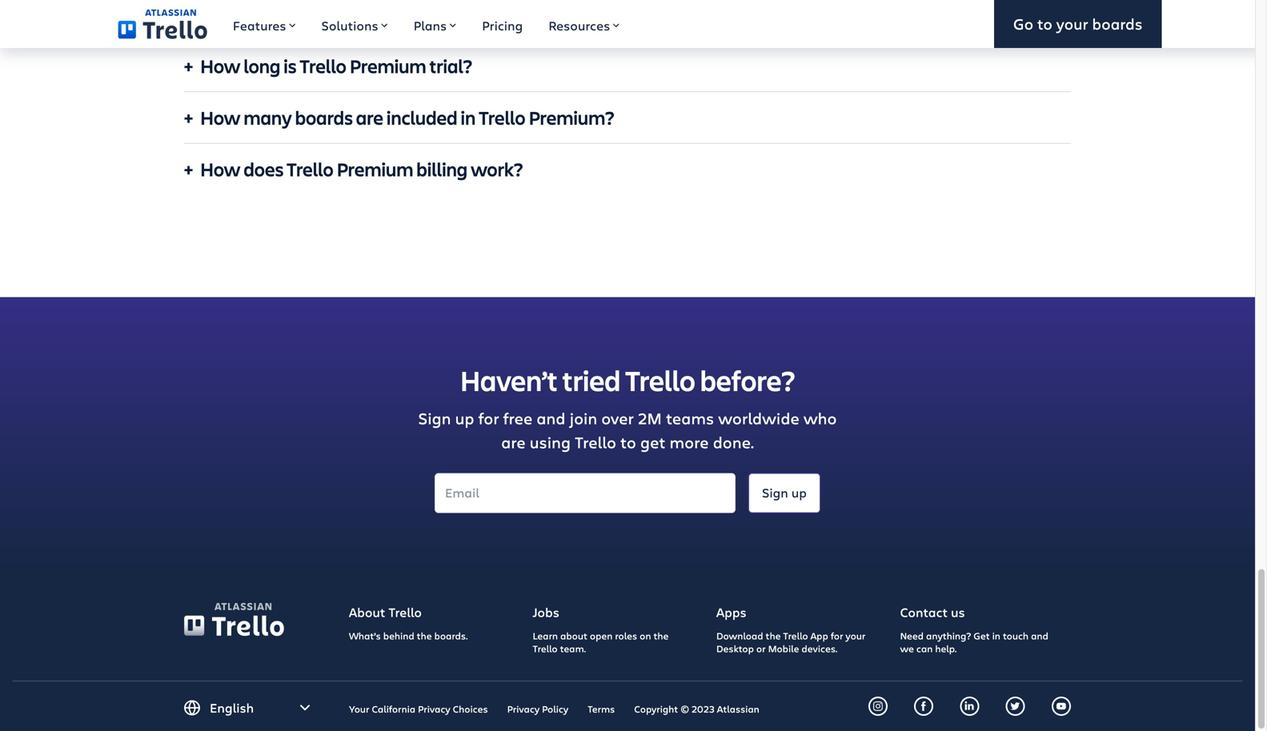 Task type: vqa. For each thing, say whether or not it's contained in the screenshot.
Solutions
yes



Task type: describe. For each thing, give the bounding box(es) containing it.
©
[[681, 703, 689, 716]]

teams
[[666, 408, 714, 429]]

how for how long is trello premium trial?
[[200, 53, 240, 79]]

for inside "haven't tried trello before? sign up for free and join over 2m teams worldwide who are using trello to get more done."
[[478, 408, 499, 429]]

plans button
[[401, 0, 469, 48]]

using
[[530, 432, 571, 453]]

the inside "learn about open roles on the trello team."
[[654, 630, 669, 643]]

learn about open roles on the trello team.
[[533, 630, 669, 656]]

is
[[284, 53, 297, 79]]

your
[[349, 703, 369, 716]]

are inside "haven't tried trello before? sign up for free and join over 2m teams worldwide who are using trello to get more done."
[[501, 432, 526, 453]]

pricing
[[482, 17, 523, 34]]

download the trello app for your desktop or mobile devices.
[[717, 630, 866, 656]]

about trello
[[349, 604, 422, 621]]

help.
[[935, 643, 957, 656]]

many
[[244, 105, 292, 130]]

california
[[372, 703, 416, 716]]

trello up what's behind the boards.
[[389, 604, 422, 621]]

twitter image
[[1011, 702, 1021, 712]]

trial?
[[430, 53, 472, 79]]

who
[[804, 408, 837, 429]]

linkedin image
[[965, 702, 975, 712]]

and inside "haven't tried trello before? sign up for free and join over 2m teams worldwide who are using trello to get more done."
[[537, 408, 566, 429]]

terms
[[588, 703, 615, 716]]

+ how long is trello premium trial?
[[184, 53, 472, 79]]

over
[[601, 408, 634, 429]]

and inside need anything? get in touch and we can help.
[[1031, 630, 1049, 643]]

resources
[[549, 17, 610, 34]]

boards.
[[434, 630, 468, 643]]

instagram image
[[873, 702, 883, 712]]

get
[[974, 630, 990, 643]]

youtube image
[[1057, 702, 1066, 712]]

jobs
[[533, 604, 560, 621]]

need
[[900, 630, 924, 643]]

your inside download the trello app for your desktop or mobile devices.
[[846, 630, 866, 643]]

we
[[900, 643, 914, 656]]

haven't
[[460, 362, 558, 400]]

haven't tried trello before? sign up for free and join over 2m teams worldwide who are using trello to get more done.
[[418, 362, 837, 453]]

0 horizontal spatial are
[[356, 105, 383, 130]]

done.
[[713, 432, 754, 453]]

1 the from the left
[[417, 630, 432, 643]]

+ for + how many boards are included in trello premium?
[[184, 105, 193, 130]]

to inside "haven't tried trello before? sign up for free and join over 2m teams worldwide who are using trello to get more done."
[[620, 432, 636, 453]]

premium?
[[529, 105, 614, 130]]

contact us
[[900, 604, 965, 621]]

resources button
[[536, 0, 633, 48]]

sign up
[[762, 484, 807, 501]]

long
[[244, 53, 280, 79]]

your california privacy choices link
[[349, 703, 488, 716]]

1 horizontal spatial to
[[1038, 13, 1053, 34]]

+ how many boards are included in trello premium?
[[184, 105, 614, 130]]

privacy policy link
[[507, 703, 569, 716]]

free
[[503, 408, 533, 429]]

2 privacy from the left
[[507, 703, 540, 716]]

for inside download the trello app for your desktop or mobile devices.
[[831, 630, 843, 643]]

features button
[[220, 0, 309, 48]]

app
[[811, 630, 828, 643]]

choices
[[453, 703, 488, 716]]

trello right is
[[300, 53, 347, 79]]

your california privacy choices
[[349, 703, 488, 716]]

1 privacy from the left
[[418, 703, 450, 716]]

+ for + how long is trello premium trial?
[[184, 53, 193, 79]]

sign inside 'button'
[[762, 484, 788, 501]]

how for how many boards are included in trello premium?
[[200, 105, 240, 130]]

worldwide
[[718, 408, 800, 429]]

in inside need anything? get in touch and we can help.
[[992, 630, 1001, 643]]

features
[[233, 17, 286, 34]]

included
[[387, 105, 458, 130]]

us
[[951, 604, 965, 621]]

trello up 2m on the right bottom of the page
[[626, 362, 696, 400]]

terms link
[[588, 703, 615, 716]]

contact
[[900, 604, 948, 621]]

boards for your
[[1092, 13, 1143, 34]]

touch
[[1003, 630, 1029, 643]]

go to your boards
[[1013, 13, 1143, 34]]

trello up work?
[[479, 105, 526, 130]]



Task type: locate. For each thing, give the bounding box(es) containing it.
trello down 'join'
[[575, 432, 616, 453]]

1 vertical spatial and
[[1031, 630, 1049, 643]]

up
[[455, 408, 474, 429], [792, 484, 807, 501]]

0 horizontal spatial privacy
[[418, 703, 450, 716]]

1 vertical spatial premium
[[337, 157, 413, 182]]

up left free
[[455, 408, 474, 429]]

Email email field
[[435, 474, 736, 514]]

how left "does"
[[200, 157, 240, 182]]

work?
[[471, 157, 523, 182]]

join
[[570, 408, 597, 429]]

billing
[[417, 157, 468, 182]]

0 vertical spatial for
[[478, 408, 499, 429]]

learn
[[533, 630, 558, 643]]

how left many
[[200, 105, 240, 130]]

sign
[[418, 408, 451, 429], [762, 484, 788, 501]]

1 horizontal spatial up
[[792, 484, 807, 501]]

2 vertical spatial +
[[184, 157, 193, 182]]

mobile
[[768, 643, 799, 656]]

1 horizontal spatial boards
[[1092, 13, 1143, 34]]

1 how from the top
[[200, 53, 240, 79]]

0 vertical spatial boards
[[1092, 13, 1143, 34]]

to
[[1038, 13, 1053, 34], [620, 432, 636, 453]]

+ left many
[[184, 105, 193, 130]]

for right app on the bottom right of page
[[831, 630, 843, 643]]

trello
[[300, 53, 347, 79], [479, 105, 526, 130], [287, 157, 334, 182], [626, 362, 696, 400], [575, 432, 616, 453], [389, 604, 422, 621], [783, 630, 808, 643], [533, 643, 558, 656]]

copyright
[[634, 703, 678, 716]]

policy
[[542, 703, 569, 716]]

plans
[[414, 17, 447, 34]]

1 horizontal spatial are
[[501, 432, 526, 453]]

0 vertical spatial sign
[[418, 408, 451, 429]]

3 how from the top
[[200, 157, 240, 182]]

roles
[[615, 630, 637, 643]]

0 vertical spatial premium
[[350, 53, 426, 79]]

sign inside "haven't tried trello before? sign up for free and join over 2m teams worldwide who are using trello to get more done."
[[418, 408, 451, 429]]

2023
[[692, 703, 715, 716]]

1 horizontal spatial sign
[[762, 484, 788, 501]]

1 vertical spatial are
[[501, 432, 526, 453]]

trello left app on the bottom right of page
[[783, 630, 808, 643]]

0 horizontal spatial sign
[[418, 408, 451, 429]]

2 vertical spatial how
[[200, 157, 240, 182]]

1 vertical spatial to
[[620, 432, 636, 453]]

2 how from the top
[[200, 105, 240, 130]]

get
[[640, 432, 666, 453]]

1 vertical spatial sign
[[762, 484, 788, 501]]

desktop
[[717, 643, 754, 656]]

on
[[640, 630, 651, 643]]

1 horizontal spatial and
[[1031, 630, 1049, 643]]

to left get
[[620, 432, 636, 453]]

open
[[590, 630, 613, 643]]

go
[[1013, 13, 1034, 34]]

+ left "does"
[[184, 157, 193, 182]]

anything?
[[926, 630, 971, 643]]

2 the from the left
[[654, 630, 669, 643]]

0 vertical spatial in
[[461, 105, 476, 130]]

atlassian trello image
[[118, 9, 207, 39], [184, 603, 284, 637], [214, 604, 272, 611]]

0 vertical spatial are
[[356, 105, 383, 130]]

0 vertical spatial your
[[1057, 13, 1089, 34]]

before?
[[700, 362, 795, 400]]

premium
[[350, 53, 426, 79], [337, 157, 413, 182]]

apps
[[717, 604, 747, 621]]

0 horizontal spatial the
[[417, 630, 432, 643]]

1 horizontal spatial in
[[992, 630, 1001, 643]]

0 vertical spatial up
[[455, 408, 474, 429]]

in right "included"
[[461, 105, 476, 130]]

1 horizontal spatial for
[[831, 630, 843, 643]]

team.
[[560, 643, 586, 656]]

about
[[560, 630, 588, 643]]

tried
[[562, 362, 621, 400]]

+ for + how does trello premium billing work?
[[184, 157, 193, 182]]

solutions
[[321, 17, 378, 34]]

1 vertical spatial in
[[992, 630, 1001, 643]]

are down free
[[501, 432, 526, 453]]

1 vertical spatial how
[[200, 105, 240, 130]]

the
[[417, 630, 432, 643], [654, 630, 669, 643], [766, 630, 781, 643]]

your
[[1057, 13, 1089, 34], [846, 630, 866, 643]]

0 horizontal spatial your
[[846, 630, 866, 643]]

0 horizontal spatial and
[[537, 408, 566, 429]]

and up using
[[537, 408, 566, 429]]

trello right "does"
[[287, 157, 334, 182]]

for
[[478, 408, 499, 429], [831, 630, 843, 643]]

privacy left the policy
[[507, 703, 540, 716]]

3 the from the left
[[766, 630, 781, 643]]

1 vertical spatial for
[[831, 630, 843, 643]]

3 + from the top
[[184, 157, 193, 182]]

2 horizontal spatial the
[[766, 630, 781, 643]]

are left "included"
[[356, 105, 383, 130]]

more
[[670, 432, 709, 453]]

for left free
[[478, 408, 499, 429]]

need anything? get in touch and we can help.
[[900, 630, 1049, 656]]

to right go
[[1038, 13, 1053, 34]]

trello left team.
[[533, 643, 558, 656]]

go to your boards link
[[994, 0, 1162, 48]]

the right "behind"
[[417, 630, 432, 643]]

the right download
[[766, 630, 781, 643]]

boards for many
[[295, 105, 353, 130]]

privacy left the choices
[[418, 703, 450, 716]]

0 horizontal spatial to
[[620, 432, 636, 453]]

your right app on the bottom right of page
[[846, 630, 866, 643]]

2 + from the top
[[184, 105, 193, 130]]

1 horizontal spatial your
[[1057, 13, 1089, 34]]

facebook image
[[919, 702, 929, 712]]

premium down + how many boards are included in trello premium?
[[337, 157, 413, 182]]

1 vertical spatial your
[[846, 630, 866, 643]]

0 horizontal spatial in
[[461, 105, 476, 130]]

1 + from the top
[[184, 53, 193, 79]]

devices.
[[802, 643, 838, 656]]

premium up + how many boards are included in trello premium?
[[350, 53, 426, 79]]

in
[[461, 105, 476, 130], [992, 630, 1001, 643]]

solutions button
[[309, 0, 401, 48]]

1 vertical spatial boards
[[295, 105, 353, 130]]

+ how does trello premium billing work?
[[184, 157, 523, 182]]

up inside "haven't tried trello before? sign up for free and join over 2m teams worldwide who are using trello to get more done."
[[455, 408, 474, 429]]

how left long
[[200, 53, 240, 79]]

and
[[537, 408, 566, 429], [1031, 630, 1049, 643]]

can
[[917, 643, 933, 656]]

0 horizontal spatial boards
[[295, 105, 353, 130]]

or
[[757, 643, 766, 656]]

1 vertical spatial up
[[792, 484, 807, 501]]

up down who
[[792, 484, 807, 501]]

boards
[[1092, 13, 1143, 34], [295, 105, 353, 130]]

and right touch
[[1031, 630, 1049, 643]]

privacy
[[418, 703, 450, 716], [507, 703, 540, 716]]

are
[[356, 105, 383, 130], [501, 432, 526, 453]]

privacy policy
[[507, 703, 569, 716]]

0 vertical spatial and
[[537, 408, 566, 429]]

1 horizontal spatial privacy
[[507, 703, 540, 716]]

atlassian
[[717, 703, 760, 716]]

0 vertical spatial +
[[184, 53, 193, 79]]

up inside 'button'
[[792, 484, 807, 501]]

your right go
[[1057, 13, 1089, 34]]

what's behind the boards.
[[349, 630, 468, 643]]

does
[[244, 157, 284, 182]]

1 vertical spatial +
[[184, 105, 193, 130]]

trello inside "learn about open roles on the trello team."
[[533, 643, 558, 656]]

what's
[[349, 630, 381, 643]]

how for how does trello premium billing work?
[[200, 157, 240, 182]]

1 horizontal spatial the
[[654, 630, 669, 643]]

in right get
[[992, 630, 1001, 643]]

2m
[[638, 408, 662, 429]]

0 vertical spatial to
[[1038, 13, 1053, 34]]

download
[[717, 630, 763, 643]]

copyright © 2023 atlassian
[[634, 703, 760, 716]]

sign up button
[[749, 474, 821, 514]]

0 horizontal spatial up
[[455, 408, 474, 429]]

the inside download the trello app for your desktop or mobile devices.
[[766, 630, 781, 643]]

behind
[[383, 630, 414, 643]]

+ left long
[[184, 53, 193, 79]]

trello inside download the trello app for your desktop or mobile devices.
[[783, 630, 808, 643]]

+
[[184, 53, 193, 79], [184, 105, 193, 130], [184, 157, 193, 182]]

0 horizontal spatial for
[[478, 408, 499, 429]]

the right on
[[654, 630, 669, 643]]

pricing link
[[469, 0, 536, 48]]

how
[[200, 53, 240, 79], [200, 105, 240, 130], [200, 157, 240, 182]]

0 vertical spatial how
[[200, 53, 240, 79]]

about
[[349, 604, 385, 621]]



